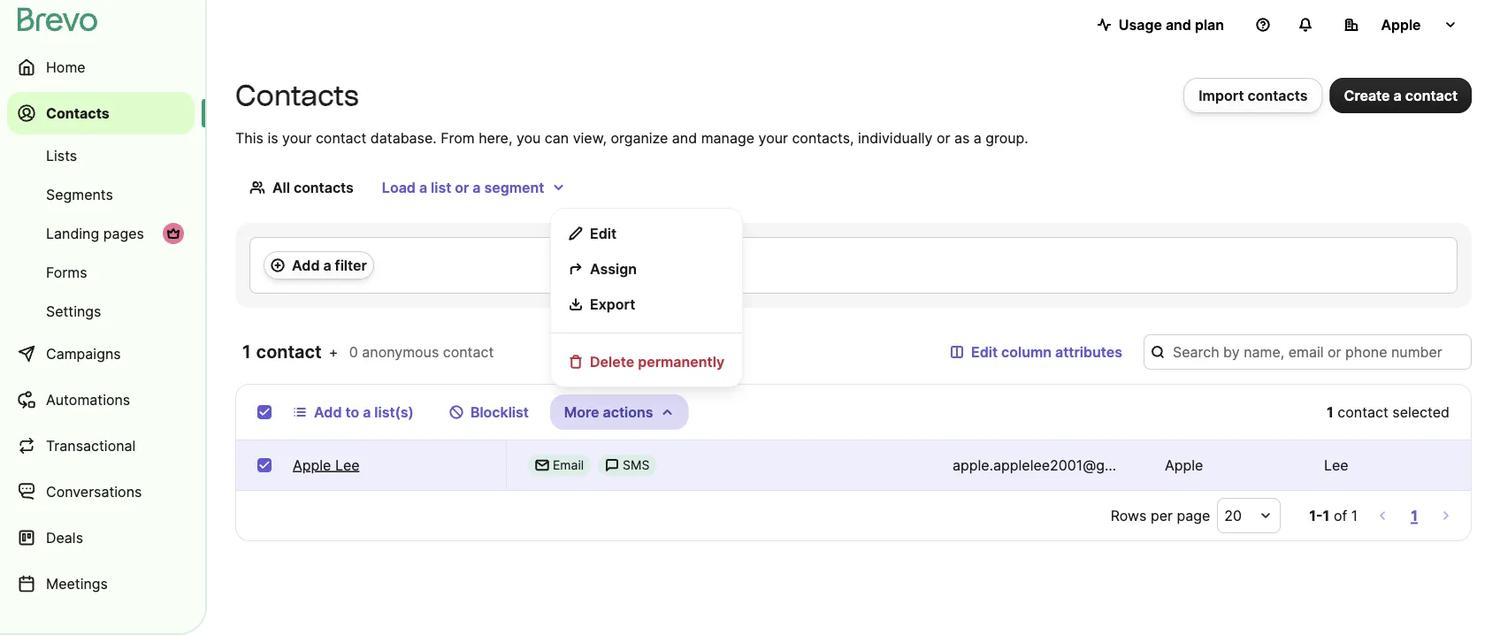 Task type: describe. For each thing, give the bounding box(es) containing it.
edit column attributes button
[[936, 335, 1137, 370]]

usage
[[1119, 16, 1163, 33]]

landing pages
[[46, 225, 144, 242]]

permanently
[[638, 353, 725, 370]]

more actions
[[564, 404, 654, 421]]

1 lee from the left
[[335, 457, 360, 474]]

import contacts button
[[1184, 78, 1323, 113]]

this is your contact database. from here, you can view, organize and manage your contacts, individually or as a group.
[[235, 129, 1029, 146]]

import contacts
[[1199, 87, 1308, 104]]

load
[[382, 179, 416, 196]]

apple for apple lee
[[293, 457, 331, 474]]

menu containing edit
[[550, 208, 744, 388]]

1 for 1 contact + 0 anonymous contact
[[242, 341, 252, 363]]

export button
[[558, 287, 736, 322]]

attributes
[[1056, 343, 1123, 361]]

a inside "button"
[[363, 404, 371, 421]]

1 horizontal spatial apple
[[1166, 457, 1204, 474]]

1 for 1 contact selected
[[1327, 404, 1334, 421]]

1-
[[1310, 507, 1324, 524]]

Search by name, email or phone number search field
[[1144, 335, 1473, 370]]

a left filter
[[323, 257, 332, 274]]

automations link
[[7, 379, 195, 421]]

transactional link
[[7, 425, 195, 467]]

all contacts
[[273, 179, 354, 196]]

20
[[1225, 507, 1242, 524]]

0 horizontal spatial contacts
[[46, 104, 110, 122]]

group.
[[986, 129, 1029, 146]]

view,
[[573, 129, 607, 146]]

segments
[[46, 186, 113, 203]]

add to a list(s) button
[[279, 395, 428, 430]]

1-1 of 1
[[1310, 507, 1359, 524]]

a right list
[[473, 179, 481, 196]]

sms
[[623, 458, 650, 473]]

apple lee
[[293, 457, 360, 474]]

add to a list(s)
[[314, 404, 414, 421]]

a right create
[[1394, 87, 1402, 104]]

load a list or a segment button
[[368, 170, 580, 205]]

left___c25ys image for email
[[535, 458, 550, 473]]

0 horizontal spatial and
[[672, 129, 698, 146]]

blocklist
[[471, 404, 529, 421]]

contact inside button
[[1406, 87, 1458, 104]]

home
[[46, 58, 86, 76]]

anonymous
[[362, 343, 439, 361]]

lists link
[[7, 138, 195, 173]]

load a list or a segment
[[382, 179, 545, 196]]

as
[[955, 129, 970, 146]]

per
[[1151, 507, 1173, 524]]

contact left selected
[[1338, 404, 1389, 421]]

edit button
[[558, 216, 736, 251]]

rows
[[1111, 507, 1147, 524]]

segments link
[[7, 177, 195, 212]]

contact inside 1 contact + 0 anonymous contact
[[443, 343, 494, 361]]

selected
[[1393, 404, 1450, 421]]

edit column attributes
[[972, 343, 1123, 361]]

add for add to a list(s)
[[314, 404, 342, 421]]

forms link
[[7, 255, 195, 290]]

delete permanently
[[590, 353, 725, 370]]

page
[[1177, 507, 1211, 524]]

contact left +
[[256, 341, 322, 363]]

contacts link
[[7, 92, 195, 135]]

landing
[[46, 225, 99, 242]]

20 button
[[1218, 498, 1282, 534]]

list
[[431, 179, 452, 196]]

individually
[[858, 129, 933, 146]]

add a filter button
[[264, 251, 374, 280]]

1 for 1
[[1412, 507, 1419, 524]]

more actions button
[[550, 395, 689, 430]]

organize
[[611, 129, 668, 146]]

is
[[268, 129, 278, 146]]

meetings
[[46, 575, 108, 592]]

create a contact button
[[1331, 78, 1473, 113]]

campaigns link
[[7, 333, 195, 375]]

deals link
[[7, 517, 195, 559]]

assign button
[[558, 251, 736, 287]]

create a contact
[[1345, 87, 1458, 104]]



Task type: vqa. For each thing, say whether or not it's contained in the screenshot.
to
yes



Task type: locate. For each thing, give the bounding box(es) containing it.
0
[[349, 343, 358, 361]]

add
[[292, 257, 320, 274], [314, 404, 342, 421]]

your right manage
[[759, 129, 788, 146]]

email
[[553, 458, 584, 473]]

apple up page at bottom
[[1166, 457, 1204, 474]]

lists
[[46, 147, 77, 164]]

left___rvooi image
[[166, 227, 181, 241]]

or
[[937, 129, 951, 146], [455, 179, 469, 196]]

contacts right the import
[[1248, 87, 1308, 104]]

delete
[[590, 353, 635, 370]]

left___c25ys image for sms
[[605, 458, 620, 473]]

apple inside 'apple' button
[[1382, 16, 1422, 33]]

and
[[1166, 16, 1192, 33], [672, 129, 698, 146]]

0 vertical spatial add
[[292, 257, 320, 274]]

1 vertical spatial or
[[455, 179, 469, 196]]

+
[[329, 343, 338, 361]]

here,
[[479, 129, 513, 146]]

0 horizontal spatial or
[[455, 179, 469, 196]]

this
[[235, 129, 264, 146]]

automations
[[46, 391, 130, 408]]

actions
[[603, 404, 654, 421]]

edit up assign
[[590, 225, 617, 242]]

and left manage
[[672, 129, 698, 146]]

1 left___c25ys image from the left
[[535, 458, 550, 473]]

all
[[273, 179, 290, 196]]

0 horizontal spatial apple
[[293, 457, 331, 474]]

1 horizontal spatial your
[[759, 129, 788, 146]]

contact right create
[[1406, 87, 1458, 104]]

left___c25ys image left email
[[535, 458, 550, 473]]

edit
[[590, 225, 617, 242], [972, 343, 998, 361]]

manage
[[701, 129, 755, 146]]

conversations link
[[7, 471, 195, 513]]

a right 'to'
[[363, 404, 371, 421]]

2 horizontal spatial apple
[[1382, 16, 1422, 33]]

you
[[517, 129, 541, 146]]

or inside the load a list or a segment button
[[455, 179, 469, 196]]

apple lee link
[[293, 455, 360, 476]]

apple.applelee2001@gmail.com
[[953, 457, 1165, 474]]

contacts up the lists
[[46, 104, 110, 122]]

plan
[[1195, 16, 1225, 33]]

contacts up is
[[235, 78, 359, 112]]

add left filter
[[292, 257, 320, 274]]

usage and plan button
[[1084, 7, 1239, 42]]

apple
[[1382, 16, 1422, 33], [293, 457, 331, 474], [1166, 457, 1204, 474]]

1 horizontal spatial edit
[[972, 343, 998, 361]]

1 vertical spatial edit
[[972, 343, 998, 361]]

0 horizontal spatial your
[[282, 129, 312, 146]]

contact up blocklist button
[[443, 343, 494, 361]]

1 vertical spatial contacts
[[294, 179, 354, 196]]

landing pages link
[[7, 216, 195, 251]]

conversations
[[46, 483, 142, 500]]

and left plan
[[1166, 16, 1192, 33]]

contacts,
[[792, 129, 854, 146]]

campaigns
[[46, 345, 121, 362]]

settings
[[46, 303, 101, 320]]

1 inside button
[[1412, 507, 1419, 524]]

1 button
[[1408, 504, 1422, 528]]

1 horizontal spatial contacts
[[235, 78, 359, 112]]

export
[[590, 296, 636, 313]]

lee
[[335, 457, 360, 474], [1325, 457, 1349, 474]]

2 lee from the left
[[1325, 457, 1349, 474]]

contacts inside button
[[1248, 87, 1308, 104]]

1 horizontal spatial lee
[[1325, 457, 1349, 474]]

or left as at the right of the page
[[937, 129, 951, 146]]

a right as at the right of the page
[[974, 129, 982, 146]]

lee down "add to a list(s)" "button"
[[335, 457, 360, 474]]

pages
[[103, 225, 144, 242]]

0 vertical spatial and
[[1166, 16, 1192, 33]]

apple inside apple lee link
[[293, 457, 331, 474]]

can
[[545, 129, 569, 146]]

apple for apple
[[1382, 16, 1422, 33]]

apple down "add to a list(s)" "button"
[[293, 457, 331, 474]]

1 horizontal spatial or
[[937, 129, 951, 146]]

lee up 1-1 of 1
[[1325, 457, 1349, 474]]

settings link
[[7, 294, 195, 329]]

database.
[[371, 129, 437, 146]]

contact up the all contacts
[[316, 129, 367, 146]]

usage and plan
[[1119, 16, 1225, 33]]

1 horizontal spatial and
[[1166, 16, 1192, 33]]

left___c25ys image
[[535, 458, 550, 473], [605, 458, 620, 473]]

column
[[1002, 343, 1052, 361]]

your right is
[[282, 129, 312, 146]]

1 vertical spatial and
[[672, 129, 698, 146]]

of
[[1334, 507, 1348, 524]]

a
[[1394, 87, 1402, 104], [974, 129, 982, 146], [419, 179, 428, 196], [473, 179, 481, 196], [323, 257, 332, 274], [363, 404, 371, 421]]

transactional
[[46, 437, 136, 454]]

0 horizontal spatial contacts
[[294, 179, 354, 196]]

or right list
[[455, 179, 469, 196]]

1 horizontal spatial contacts
[[1248, 87, 1308, 104]]

contacts for all contacts
[[294, 179, 354, 196]]

add for add a filter
[[292, 257, 320, 274]]

rows per page
[[1111, 507, 1211, 524]]

edit for edit
[[590, 225, 617, 242]]

add inside "button"
[[314, 404, 342, 421]]

left___c25ys image left sms
[[605, 458, 620, 473]]

more
[[564, 404, 600, 421]]

import
[[1199, 87, 1245, 104]]

1
[[242, 341, 252, 363], [1327, 404, 1334, 421], [1324, 507, 1330, 524], [1352, 507, 1359, 524], [1412, 507, 1419, 524]]

list(s)
[[375, 404, 414, 421]]

2 your from the left
[[759, 129, 788, 146]]

1 your from the left
[[282, 129, 312, 146]]

a left list
[[419, 179, 428, 196]]

1 contact + 0 anonymous contact
[[242, 341, 494, 363]]

apple up create a contact
[[1382, 16, 1422, 33]]

deals
[[46, 529, 83, 546]]

contact
[[1406, 87, 1458, 104], [316, 129, 367, 146], [256, 341, 322, 363], [443, 343, 494, 361], [1338, 404, 1389, 421]]

blocklist button
[[435, 395, 543, 430]]

contacts right "all"
[[294, 179, 354, 196]]

add a filter
[[292, 257, 367, 274]]

0 vertical spatial contacts
[[1248, 87, 1308, 104]]

delete permanently button
[[558, 344, 736, 380]]

0 horizontal spatial edit
[[590, 225, 617, 242]]

menu
[[550, 208, 744, 388]]

forms
[[46, 264, 87, 281]]

add inside button
[[292, 257, 320, 274]]

0 vertical spatial edit
[[590, 225, 617, 242]]

from
[[441, 129, 475, 146]]

0 vertical spatial or
[[937, 129, 951, 146]]

create
[[1345, 87, 1391, 104]]

1 horizontal spatial left___c25ys image
[[605, 458, 620, 473]]

assign
[[590, 260, 637, 277]]

segment
[[484, 179, 545, 196]]

edit for edit column attributes
[[972, 343, 998, 361]]

add left 'to'
[[314, 404, 342, 421]]

0 horizontal spatial left___c25ys image
[[535, 458, 550, 473]]

contacts
[[235, 78, 359, 112], [46, 104, 110, 122]]

apple.applelee2001@gmail.com apple
[[953, 457, 1204, 474]]

to
[[346, 404, 359, 421]]

1 contact selected
[[1327, 404, 1450, 421]]

1 vertical spatial add
[[314, 404, 342, 421]]

contacts for import contacts
[[1248, 87, 1308, 104]]

and inside button
[[1166, 16, 1192, 33]]

0 horizontal spatial lee
[[335, 457, 360, 474]]

2 left___c25ys image from the left
[[605, 458, 620, 473]]

edit left the column at the right bottom of the page
[[972, 343, 998, 361]]

filter
[[335, 257, 367, 274]]

meetings link
[[7, 563, 195, 605]]



